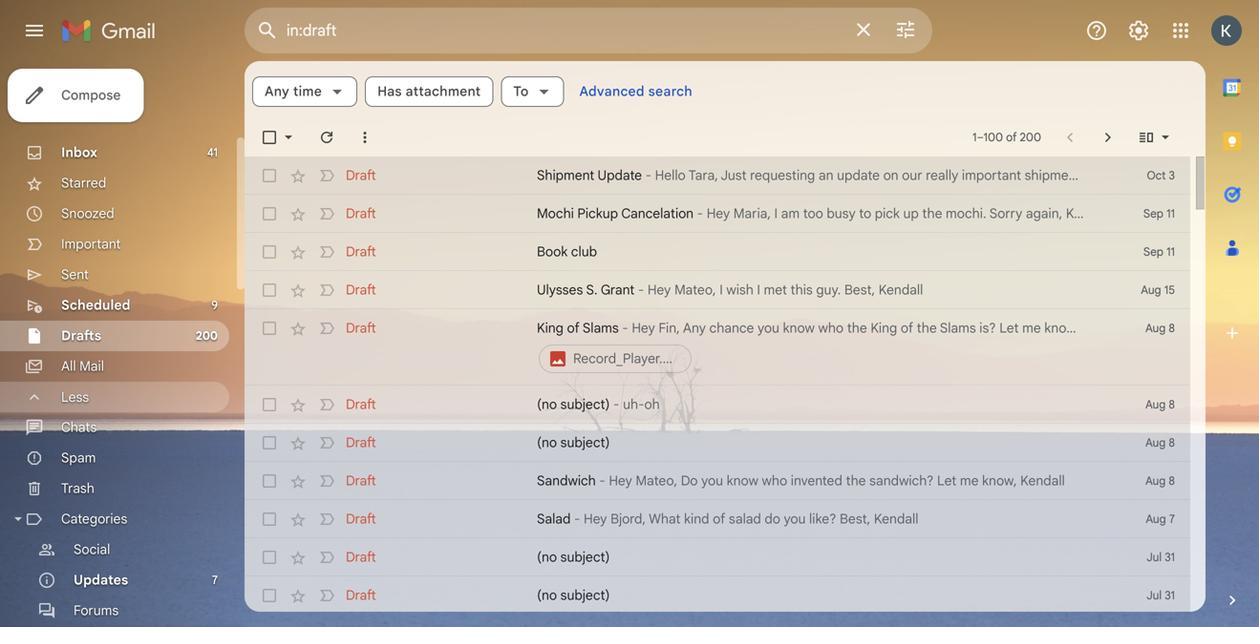 Task type: vqa. For each thing, say whether or not it's contained in the screenshot.
second the 11 from the top of the page
yes



Task type: describe. For each thing, give the bounding box(es) containing it.
1 king from the left
[[537, 320, 564, 337]]

mochi pickup cancelation - hey maria, i am too busy to pick up the mochi. sorry again, kendall
[[537, 205, 1110, 222]]

compose button
[[8, 69, 144, 122]]

salad
[[729, 511, 761, 528]]

6 draft from the top
[[346, 396, 376, 413]]

drafts
[[61, 328, 101, 344]]

aug 8 for fifth row from the bottom of the page
[[1145, 436, 1175, 450]]

8 for fifth row from the top of the page
[[1169, 321, 1175, 336]]

book
[[537, 244, 568, 260]]

all
[[61, 358, 76, 375]]

- left uh-
[[613, 396, 619, 413]]

wish
[[726, 282, 754, 299]]

do
[[765, 511, 780, 528]]

toggle split pane mode image
[[1137, 128, 1156, 147]]

important
[[61, 236, 121, 253]]

sandwich - hey mateo, do you know who invented the sandwich? let me know, kendall
[[537, 473, 1065, 490]]

Search mail text field
[[287, 21, 841, 40]]

advanced search options image
[[886, 11, 925, 49]]

sandwich?
[[869, 473, 934, 490]]

31 for tenth row from the top
[[1165, 551, 1175, 565]]

maria,
[[733, 205, 771, 222]]

2 vertical spatial you
[[784, 511, 806, 528]]

cancelation
[[621, 205, 694, 222]]

sandwich
[[537, 473, 596, 490]]

1 (no from the top
[[537, 396, 557, 413]]

shipment
[[537, 167, 594, 184]]

has attachment
[[377, 83, 481, 100]]

(no subject) link for 11th row
[[537, 587, 1085, 606]]

king of slams - hey fin, any chance you know who the king of the slams is? let me know, kendall
[[537, 320, 1127, 337]]

(no for (no subject) link for fifth row from the bottom of the page
[[537, 435, 557, 451]]

categories link
[[61, 511, 127, 528]]

advanced
[[579, 83, 645, 100]]

any time
[[265, 83, 322, 100]]

salad - hey bjord, what kind of salad do you like? best, kendall
[[537, 511, 918, 528]]

any inside cell
[[683, 320, 706, 337]]

11 for book club
[[1166, 245, 1175, 259]]

uh-
[[623, 396, 644, 413]]

like?
[[809, 511, 836, 528]]

1 vertical spatial know,
[[982, 473, 1017, 490]]

navigation containing compose
[[0, 61, 245, 628]]

1 horizontal spatial know,
[[1044, 320, 1079, 337]]

aug 8 for 8th row
[[1145, 474, 1175, 489]]

mochi
[[537, 205, 574, 222]]

(no subject) link for tenth row from the top
[[537, 548, 1085, 567]]

busy
[[827, 205, 856, 222]]

31 for 11th row
[[1165, 589, 1175, 603]]

200
[[196, 329, 218, 343]]

inbox link
[[61, 144, 97, 161]]

met
[[764, 282, 787, 299]]

- up record_player.png on the bottom of the page
[[622, 320, 628, 337]]

jul for 11th row
[[1147, 589, 1162, 603]]

salad
[[537, 511, 571, 528]]

categories
[[61, 511, 127, 528]]

5 draft from the top
[[346, 320, 376, 337]]

hey up bjord,
[[609, 473, 632, 490]]

aug 8 for fifth row from the top of the page
[[1145, 321, 1175, 336]]

has attachment button
[[365, 76, 493, 107]]

time
[[293, 83, 322, 100]]

scheduled
[[61, 297, 130, 314]]

chats
[[61, 419, 97, 436]]

advanced search
[[579, 83, 693, 100]]

know inside cell
[[783, 320, 815, 337]]

4 draft from the top
[[346, 282, 376, 299]]

6 row from the top
[[245, 386, 1190, 424]]

update
[[598, 167, 642, 184]]

1 draft from the top
[[346, 167, 376, 184]]

the right up
[[922, 205, 942, 222]]

7 inside row
[[1169, 512, 1175, 527]]

updates link
[[74, 572, 128, 589]]

all mail link
[[61, 358, 104, 375]]

social link
[[74, 542, 110, 558]]

pickup
[[577, 205, 618, 222]]

mail
[[79, 358, 104, 375]]

invented
[[791, 473, 842, 490]]

snoozed
[[61, 205, 114, 222]]

ulysses s. grant - hey mateo, i wish i met this guy. best, kendall
[[537, 282, 923, 299]]

pick
[[875, 205, 900, 222]]

mochi.
[[946, 205, 986, 222]]

settings image
[[1127, 19, 1150, 42]]

bjord,
[[610, 511, 646, 528]]

any inside dropdown button
[[265, 83, 289, 100]]

- right sandwich
[[599, 473, 605, 490]]

4 row from the top
[[245, 271, 1190, 309]]

trash link
[[61, 480, 94, 497]]

social
[[74, 542, 110, 558]]

0 vertical spatial best,
[[844, 282, 875, 299]]

older image
[[1099, 128, 1118, 147]]

1 horizontal spatial of
[[713, 511, 725, 528]]

8 for sixth row from the top of the page
[[1169, 398, 1175, 412]]

again,
[[1026, 205, 1062, 222]]

5 row from the top
[[245, 309, 1190, 386]]

- right the grant
[[638, 282, 644, 299]]

oh
[[644, 396, 660, 413]]

compose
[[61, 87, 121, 104]]

oct 3
[[1147, 169, 1175, 183]]

refresh image
[[317, 128, 336, 147]]

subject) for (no subject) link corresponding to tenth row from the top
[[560, 549, 610, 566]]

1 vertical spatial mateo,
[[636, 473, 677, 490]]

(no subject) - uh-oh
[[537, 396, 660, 413]]

11 row from the top
[[245, 577, 1190, 615]]

aug 15
[[1141, 283, 1175, 298]]

club
[[571, 244, 597, 260]]

(no subject) for (no subject) link for 11th row
[[537, 587, 610, 604]]

less
[[61, 389, 89, 406]]

- right salad
[[574, 511, 580, 528]]

snoozed link
[[61, 205, 114, 222]]

cell inside row
[[537, 319, 1127, 376]]

9
[[211, 299, 218, 313]]

(no for (no subject) link for 11th row
[[537, 587, 557, 604]]

(no subject) for (no subject) link corresponding to tenth row from the top
[[537, 549, 610, 566]]

8 row from the top
[[245, 462, 1190, 501]]

11 draft from the top
[[346, 587, 376, 604]]

search
[[648, 83, 693, 100]]

kind
[[684, 511, 709, 528]]

starred
[[61, 175, 106, 192]]

11 for mochi pickup cancelation
[[1166, 207, 1175, 221]]

book club
[[537, 244, 597, 260]]

what
[[649, 511, 681, 528]]

s.
[[586, 282, 598, 299]]

more image
[[355, 128, 374, 147]]

fin,
[[659, 320, 680, 337]]



Task type: locate. For each thing, give the bounding box(es) containing it.
2 subject) from the top
[[560, 435, 610, 451]]

1 horizontal spatial know
[[783, 320, 815, 337]]

0 vertical spatial 31
[[1165, 551, 1175, 565]]

sep for book club
[[1143, 245, 1164, 259]]

2 jul from the top
[[1147, 589, 1162, 603]]

book club link
[[537, 243, 1085, 262]]

starred link
[[61, 175, 106, 192]]

1 vertical spatial jul 31
[[1147, 589, 1175, 603]]

i for am
[[774, 205, 778, 222]]

sent link
[[61, 267, 89, 283]]

jul
[[1147, 551, 1162, 565], [1147, 589, 1162, 603]]

best,
[[844, 282, 875, 299], [840, 511, 870, 528]]

1 horizontal spatial king
[[871, 320, 897, 337]]

1 jul 31 from the top
[[1147, 551, 1175, 565]]

0 vertical spatial (no subject) link
[[537, 434, 1085, 453]]

you inside cell
[[757, 320, 779, 337]]

0 vertical spatial know
[[783, 320, 815, 337]]

None checkbox
[[260, 243, 279, 262], [260, 319, 279, 338], [260, 510, 279, 529], [260, 548, 279, 567], [260, 587, 279, 606], [260, 243, 279, 262], [260, 319, 279, 338], [260, 510, 279, 529], [260, 548, 279, 567], [260, 587, 279, 606]]

2 vertical spatial (no subject)
[[537, 587, 610, 604]]

3 (no subject) link from the top
[[537, 587, 1085, 606]]

0 horizontal spatial know
[[727, 473, 758, 490]]

4 8 from the top
[[1169, 474, 1175, 489]]

know
[[783, 320, 815, 337], [727, 473, 758, 490]]

sep for mochi pickup cancelation
[[1143, 207, 1164, 221]]

0 horizontal spatial any
[[265, 83, 289, 100]]

1 (no subject) link from the top
[[537, 434, 1085, 453]]

any time button
[[252, 76, 357, 107]]

who down the guy.
[[818, 320, 844, 337]]

1 vertical spatial jul
[[1147, 589, 1162, 603]]

this
[[791, 282, 813, 299]]

the down book club link
[[847, 320, 867, 337]]

0 horizontal spatial you
[[701, 473, 723, 490]]

mateo,
[[674, 282, 716, 299], [636, 473, 677, 490]]

2 sep 11 from the top
[[1143, 245, 1175, 259]]

to button
[[501, 76, 564, 107]]

0 vertical spatial who
[[818, 320, 844, 337]]

attachment
[[406, 83, 481, 100]]

let inside cell
[[999, 320, 1019, 337]]

ulysses
[[537, 282, 583, 299]]

sent
[[61, 267, 89, 283]]

best, right like?
[[840, 511, 870, 528]]

0 horizontal spatial who
[[762, 473, 787, 490]]

0 vertical spatial mateo,
[[674, 282, 716, 299]]

any left 'time'
[[265, 83, 289, 100]]

hey left fin,
[[632, 320, 655, 337]]

1 vertical spatial 7
[[212, 574, 218, 588]]

0 vertical spatial any
[[265, 83, 289, 100]]

know up the salad
[[727, 473, 758, 490]]

0 horizontal spatial king
[[537, 320, 564, 337]]

hey for hey mateo, i wish i met this guy. best, kendall
[[648, 282, 671, 299]]

10 draft from the top
[[346, 549, 376, 566]]

1 8 from the top
[[1169, 321, 1175, 336]]

kendall inside cell
[[1083, 320, 1127, 337]]

sorry
[[989, 205, 1022, 222]]

41
[[207, 146, 218, 160]]

(no subject) for (no subject) link for fifth row from the bottom of the page
[[537, 435, 610, 451]]

sep
[[1143, 207, 1164, 221], [1143, 245, 1164, 259]]

1 vertical spatial let
[[937, 473, 956, 490]]

kendall
[[1066, 205, 1110, 222], [879, 282, 923, 299], [1083, 320, 1127, 337], [1020, 473, 1065, 490], [874, 511, 918, 528]]

let right is?
[[999, 320, 1019, 337]]

subject) for (no subject) link for 11th row
[[560, 587, 610, 604]]

i left wish
[[720, 282, 723, 299]]

None checkbox
[[260, 128, 279, 147], [260, 166, 279, 185], [260, 204, 279, 224], [260, 281, 279, 300], [260, 395, 279, 415], [260, 434, 279, 453], [260, 472, 279, 491], [260, 128, 279, 147], [260, 166, 279, 185], [260, 204, 279, 224], [260, 281, 279, 300], [260, 395, 279, 415], [260, 434, 279, 453], [260, 472, 279, 491]]

sep 11 down oct 3
[[1143, 207, 1175, 221]]

1 vertical spatial (no subject)
[[537, 549, 610, 566]]

you
[[757, 320, 779, 337], [701, 473, 723, 490], [784, 511, 806, 528]]

7
[[1169, 512, 1175, 527], [212, 574, 218, 588]]

sep 11 up the aug 15
[[1143, 245, 1175, 259]]

1 vertical spatial know
[[727, 473, 758, 490]]

0 horizontal spatial i
[[720, 282, 723, 299]]

advanced search button
[[572, 75, 700, 109]]

sep up the aug 15
[[1143, 245, 1164, 259]]

2 aug 8 from the top
[[1145, 398, 1175, 412]]

chats link
[[61, 419, 97, 436]]

3 row from the top
[[245, 233, 1190, 271]]

2 sep from the top
[[1143, 245, 1164, 259]]

too
[[803, 205, 823, 222]]

who inside cell
[[818, 320, 844, 337]]

3 draft from the top
[[346, 244, 376, 260]]

i left the met
[[757, 282, 760, 299]]

1 vertical spatial best,
[[840, 511, 870, 528]]

1 vertical spatial you
[[701, 473, 723, 490]]

sep 11 for mochi pickup cancelation
[[1143, 207, 1175, 221]]

1 vertical spatial (no subject) link
[[537, 548, 1085, 567]]

hey
[[707, 205, 730, 222], [648, 282, 671, 299], [632, 320, 655, 337], [609, 473, 632, 490], [584, 511, 607, 528]]

know down this
[[783, 320, 815, 337]]

(no subject) link
[[537, 434, 1085, 453], [537, 548, 1085, 567], [537, 587, 1085, 606]]

1 sep from the top
[[1143, 207, 1164, 221]]

0 vertical spatial jul
[[1147, 551, 1162, 565]]

me right is?
[[1022, 320, 1041, 337]]

(no subject) link for fifth row from the bottom of the page
[[537, 434, 1085, 453]]

0 horizontal spatial of
[[567, 320, 580, 337]]

drafts link
[[61, 328, 101, 344]]

2 horizontal spatial of
[[901, 320, 913, 337]]

row
[[245, 157, 1190, 195], [245, 195, 1190, 233], [245, 233, 1190, 271], [245, 271, 1190, 309], [245, 309, 1190, 386], [245, 386, 1190, 424], [245, 424, 1190, 462], [245, 462, 1190, 501], [245, 501, 1190, 539], [245, 539, 1190, 577], [245, 577, 1190, 615]]

do
[[681, 473, 698, 490]]

3 subject) from the top
[[560, 549, 610, 566]]

guy.
[[816, 282, 841, 299]]

hey inside cell
[[632, 320, 655, 337]]

less button
[[0, 382, 229, 413]]

slams down s. on the top of the page
[[583, 320, 619, 337]]

grant
[[601, 282, 635, 299]]

aug 8
[[1145, 321, 1175, 336], [1145, 398, 1175, 412], [1145, 436, 1175, 450], [1145, 474, 1175, 489]]

of down "ulysses"
[[567, 320, 580, 337]]

of right kind
[[713, 511, 725, 528]]

let
[[999, 320, 1019, 337], [937, 473, 956, 490]]

1 horizontal spatial slams
[[940, 320, 976, 337]]

the right invented in the bottom right of the page
[[846, 473, 866, 490]]

jul for tenth row from the top
[[1147, 551, 1162, 565]]

0 vertical spatial (no subject)
[[537, 435, 610, 451]]

1 horizontal spatial let
[[999, 320, 1019, 337]]

jul 31
[[1147, 551, 1175, 565], [1147, 589, 1175, 603]]

gmail image
[[61, 11, 165, 50]]

spam link
[[61, 450, 96, 467]]

who up do
[[762, 473, 787, 490]]

1 horizontal spatial you
[[757, 320, 779, 337]]

shipment update -
[[537, 167, 655, 184]]

1 row from the top
[[245, 157, 1190, 195]]

2 horizontal spatial i
[[774, 205, 778, 222]]

main menu image
[[23, 19, 46, 42]]

forums
[[74, 603, 119, 619]]

has
[[377, 83, 402, 100]]

me inside cell
[[1022, 320, 1041, 337]]

0 vertical spatial 11
[[1166, 207, 1175, 221]]

15
[[1164, 283, 1175, 298]]

4 subject) from the top
[[560, 587, 610, 604]]

2 horizontal spatial you
[[784, 511, 806, 528]]

of
[[567, 320, 580, 337], [901, 320, 913, 337], [713, 511, 725, 528]]

1 vertical spatial sep 11
[[1143, 245, 1175, 259]]

3 (no subject) from the top
[[537, 587, 610, 604]]

1 sep 11 from the top
[[1143, 207, 1175, 221]]

clear search image
[[844, 11, 883, 49]]

- right the update
[[645, 167, 652, 184]]

updates
[[74, 572, 128, 589]]

who
[[818, 320, 844, 337], [762, 473, 787, 490]]

best, right the guy.
[[844, 282, 875, 299]]

None search field
[[245, 8, 932, 53]]

1 11 from the top
[[1166, 207, 1175, 221]]

know,
[[1044, 320, 1079, 337], [982, 473, 1017, 490]]

i
[[774, 205, 778, 222], [720, 282, 723, 299], [757, 282, 760, 299]]

hey left maria,
[[707, 205, 730, 222]]

1 aug 8 from the top
[[1145, 321, 1175, 336]]

main content
[[245, 61, 1206, 628]]

2 (no from the top
[[537, 435, 557, 451]]

search mail image
[[250, 13, 285, 48]]

1 vertical spatial sep
[[1143, 245, 1164, 259]]

any
[[265, 83, 289, 100], [683, 320, 706, 337]]

of left is?
[[901, 320, 913, 337]]

1 horizontal spatial 7
[[1169, 512, 1175, 527]]

sep 11 for book club
[[1143, 245, 1175, 259]]

up
[[903, 205, 919, 222]]

1 horizontal spatial i
[[757, 282, 760, 299]]

hey for hey fin, any chance you know who the king of the slams is? let me know, kendall
[[632, 320, 655, 337]]

0 vertical spatial 7
[[1169, 512, 1175, 527]]

2 (no subject) link from the top
[[537, 548, 1085, 567]]

0 horizontal spatial know,
[[982, 473, 1017, 490]]

hey for hey maria, i am too busy to pick up the mochi. sorry again, kendall
[[707, 205, 730, 222]]

0 vertical spatial jul 31
[[1147, 551, 1175, 565]]

main content containing any time
[[245, 61, 1206, 628]]

cell
[[537, 319, 1127, 376]]

oct
[[1147, 169, 1166, 183]]

4 (no from the top
[[537, 587, 557, 604]]

slams left is?
[[940, 320, 976, 337]]

am
[[781, 205, 800, 222]]

me
[[1022, 320, 1041, 337], [960, 473, 979, 490]]

forums link
[[74, 603, 119, 619]]

8 for fifth row from the bottom of the page
[[1169, 436, 1175, 450]]

i left am on the top of page
[[774, 205, 778, 222]]

let right sandwich?
[[937, 473, 956, 490]]

4 aug 8 from the top
[[1145, 474, 1175, 489]]

0 horizontal spatial me
[[960, 473, 979, 490]]

sep down the oct
[[1143, 207, 1164, 221]]

mateo, left wish
[[674, 282, 716, 299]]

0 vertical spatial sep
[[1143, 207, 1164, 221]]

record_player.png
[[573, 351, 686, 367]]

2 11 from the top
[[1166, 245, 1175, 259]]

31
[[1165, 551, 1175, 565], [1165, 589, 1175, 603]]

1 horizontal spatial who
[[818, 320, 844, 337]]

0 vertical spatial know,
[[1044, 320, 1079, 337]]

any right fin,
[[683, 320, 706, 337]]

3 (no from the top
[[537, 549, 557, 566]]

2 slams from the left
[[940, 320, 976, 337]]

all mail
[[61, 358, 104, 375]]

11 up 15
[[1166, 245, 1175, 259]]

7 row from the top
[[245, 424, 1190, 462]]

0 vertical spatial you
[[757, 320, 779, 337]]

aug 8 for sixth row from the top of the page
[[1145, 398, 1175, 412]]

2 vertical spatial (no subject) link
[[537, 587, 1085, 606]]

- right cancelation
[[697, 205, 703, 222]]

3 8 from the top
[[1169, 436, 1175, 450]]

0 horizontal spatial let
[[937, 473, 956, 490]]

me right sandwich?
[[960, 473, 979, 490]]

2 31 from the top
[[1165, 589, 1175, 603]]

1 horizontal spatial me
[[1022, 320, 1041, 337]]

1 vertical spatial who
[[762, 473, 787, 490]]

2 row from the top
[[245, 195, 1190, 233]]

0 vertical spatial me
[[1022, 320, 1041, 337]]

(no subject)
[[537, 435, 610, 451], [537, 549, 610, 566], [537, 587, 610, 604]]

1 vertical spatial any
[[683, 320, 706, 337]]

trash
[[61, 480, 94, 497]]

8 draft from the top
[[346, 473, 376, 490]]

1 (no subject) from the top
[[537, 435, 610, 451]]

navigation
[[0, 61, 245, 628]]

0 horizontal spatial 7
[[212, 574, 218, 588]]

1 vertical spatial 11
[[1166, 245, 1175, 259]]

2 jul 31 from the top
[[1147, 589, 1175, 603]]

scheduled link
[[61, 297, 130, 314]]

important link
[[61, 236, 121, 253]]

1 subject) from the top
[[560, 396, 610, 413]]

hey left bjord,
[[584, 511, 607, 528]]

the
[[922, 205, 942, 222], [847, 320, 867, 337], [917, 320, 937, 337], [846, 473, 866, 490]]

the left is?
[[917, 320, 937, 337]]

0 vertical spatial let
[[999, 320, 1019, 337]]

aug 7
[[1146, 512, 1175, 527]]

7 draft from the top
[[346, 435, 376, 451]]

sep 11
[[1143, 207, 1175, 221], [1143, 245, 1175, 259]]

1 jul from the top
[[1147, 551, 1162, 565]]

0 vertical spatial sep 11
[[1143, 207, 1175, 221]]

2 draft from the top
[[346, 205, 376, 222]]

11
[[1166, 207, 1175, 221], [1166, 245, 1175, 259]]

subject) for (no subject) link for fifth row from the bottom of the page
[[560, 435, 610, 451]]

(no
[[537, 396, 557, 413], [537, 435, 557, 451], [537, 549, 557, 566], [537, 587, 557, 604]]

1 vertical spatial 31
[[1165, 589, 1175, 603]]

1 horizontal spatial any
[[683, 320, 706, 337]]

(no for (no subject) link corresponding to tenth row from the top
[[537, 549, 557, 566]]

cell containing king of slams
[[537, 319, 1127, 376]]

is?
[[979, 320, 996, 337]]

3
[[1169, 169, 1175, 183]]

1 31 from the top
[[1165, 551, 1175, 565]]

10 row from the top
[[245, 539, 1190, 577]]

aug
[[1141, 283, 1161, 298], [1145, 321, 1166, 336], [1145, 398, 1166, 412], [1145, 436, 1166, 450], [1145, 474, 1166, 489], [1146, 512, 1166, 527]]

i for wish
[[720, 282, 723, 299]]

2 8 from the top
[[1169, 398, 1175, 412]]

1 vertical spatial me
[[960, 473, 979, 490]]

2 king from the left
[[871, 320, 897, 337]]

mateo, left do
[[636, 473, 677, 490]]

2 (no subject) from the top
[[537, 549, 610, 566]]

9 draft from the top
[[346, 511, 376, 528]]

tab list
[[1206, 61, 1259, 559]]

to
[[513, 83, 529, 100]]

inbox
[[61, 144, 97, 161]]

3 aug 8 from the top
[[1145, 436, 1175, 450]]

8 for 8th row
[[1169, 474, 1175, 489]]

king
[[537, 320, 564, 337], [871, 320, 897, 337]]

9 row from the top
[[245, 501, 1190, 539]]

draft
[[346, 167, 376, 184], [346, 205, 376, 222], [346, 244, 376, 260], [346, 282, 376, 299], [346, 320, 376, 337], [346, 396, 376, 413], [346, 435, 376, 451], [346, 473, 376, 490], [346, 511, 376, 528], [346, 549, 376, 566], [346, 587, 376, 604]]

11 down 3
[[1166, 207, 1175, 221]]

1 slams from the left
[[583, 320, 619, 337]]

spam
[[61, 450, 96, 467]]

hey up fin,
[[648, 282, 671, 299]]

0 horizontal spatial slams
[[583, 320, 619, 337]]



